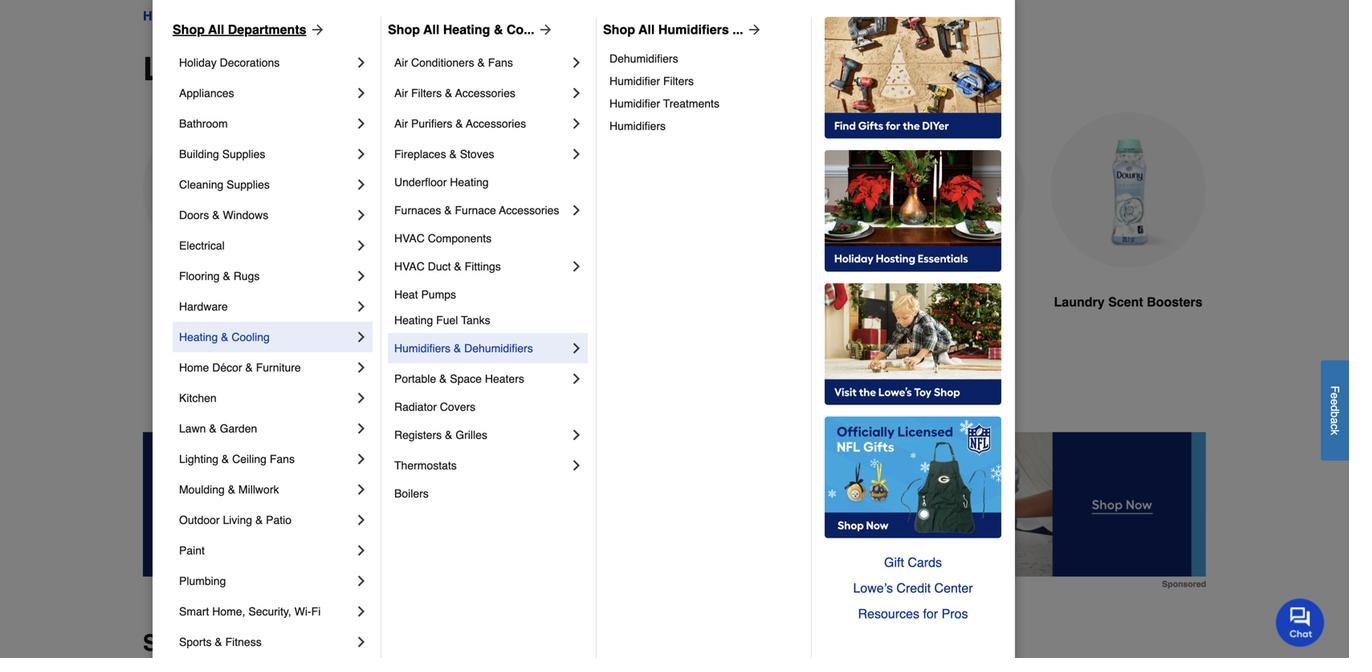 Task type: describe. For each thing, give the bounding box(es) containing it.
laundry scent boosters
[[1054, 295, 1203, 310]]

holiday decorations link
[[179, 47, 353, 78]]

portable & space heaters link
[[394, 364, 569, 394]]

removers
[[598, 295, 660, 310]]

& right the sports
[[215, 636, 222, 649]]

fabric softeners link
[[325, 112, 480, 351]]

accessories for furnaces & furnace accessories
[[499, 204, 560, 217]]

shop all departments link
[[173, 20, 326, 39]]

air conditioners & fans
[[394, 56, 513, 69]]

visit the lowe's toy shop. image
[[825, 284, 1002, 406]]

lighting & ceiling fans
[[179, 453, 295, 466]]

air for air filters & accessories
[[394, 87, 408, 100]]

grilles
[[456, 429, 488, 442]]

chevron right image for humidifiers & dehumidifiers
[[569, 341, 585, 357]]

thermostats link
[[394, 451, 569, 481]]

portable
[[394, 373, 436, 386]]

supplies for "laundry supplies" link
[[368, 8, 418, 23]]

air purifiers & accessories link
[[394, 108, 569, 139]]

holiday decorations
[[179, 56, 280, 69]]

registers & grilles link
[[394, 420, 569, 451]]

heating inside 'link'
[[443, 22, 490, 37]]

home décor & furniture
[[179, 362, 301, 374]]

chevron right image for bathroom
[[353, 116, 370, 132]]

& left cooling
[[221, 331, 229, 344]]

heating down hardware on the left of the page
[[179, 331, 218, 344]]

heat pumps link
[[394, 282, 585, 308]]

shop for shop all departments
[[173, 22, 205, 37]]

co...
[[507, 22, 535, 37]]

chevron right image for portable & space heaters
[[569, 371, 585, 387]]

2 e from the top
[[1329, 399, 1342, 406]]

smart
[[179, 606, 209, 619]]

gift cards
[[885, 556, 942, 570]]

accessories for air filters & accessories
[[455, 87, 516, 100]]

holiday
[[179, 56, 217, 69]]

shop all heating & co... link
[[388, 20, 554, 39]]

home for home décor & furniture
[[179, 362, 209, 374]]

outdoor
[[179, 514, 220, 527]]

fabric fresheners link
[[869, 112, 1025, 351]]

lowe's credit center
[[854, 581, 973, 596]]

outdoor living & patio
[[179, 514, 292, 527]]

humidifiers link
[[610, 115, 800, 137]]

supplies for building supplies 'link'
[[222, 148, 265, 161]]

bottle of downy laundry scent booster. image
[[1051, 112, 1207, 268]]

chevron right image for smart home, security, wi-fi
[[353, 604, 370, 620]]

b
[[1329, 412, 1342, 418]]

electrical link
[[179, 231, 353, 261]]

fans for lighting & ceiling fans
[[270, 453, 295, 466]]

find gifts for the diyer. image
[[825, 17, 1002, 139]]

chevron right image for electrical
[[353, 238, 370, 254]]

radiator covers link
[[394, 394, 585, 420]]

tanks
[[461, 314, 491, 327]]

1 vertical spatial cleaning supplies link
[[179, 170, 353, 200]]

appliances link
[[179, 78, 353, 108]]

...
[[733, 22, 744, 37]]

chevron right image for plumbing
[[353, 574, 370, 590]]

filters for humidifier
[[664, 75, 694, 88]]

laundry right the departments
[[318, 8, 365, 23]]

plumbing link
[[179, 566, 353, 597]]

humidifier for humidifier filters
[[610, 75, 660, 88]]

lighting & ceiling fans link
[[179, 444, 353, 475]]

heating fuel tanks
[[394, 314, 491, 327]]

smart home, security, wi-fi link
[[179, 597, 353, 627]]

& left the rugs
[[223, 270, 230, 283]]

& right purifiers
[[456, 117, 463, 130]]

lawn & garden
[[179, 423, 257, 435]]

fabric fresheners
[[891, 295, 1003, 310]]

windows
[[223, 209, 269, 222]]

& right décor at left bottom
[[245, 362, 253, 374]]

& left patio
[[255, 514, 263, 527]]

heaters
[[485, 373, 525, 386]]

departments
[[228, 22, 307, 37]]

detergent
[[218, 295, 278, 310]]

chevron right image for cleaning supplies
[[353, 177, 370, 193]]

building supplies
[[179, 148, 265, 161]]

radiator
[[394, 401, 437, 414]]

chevron right image for kitchen
[[353, 390, 370, 407]]

chevron right image for heating & cooling
[[353, 329, 370, 345]]

lawn & garden link
[[179, 414, 353, 444]]

home for home
[[143, 8, 179, 23]]

humidifiers & dehumidifiers link
[[394, 333, 569, 364]]

washing machine cleaners link
[[688, 112, 844, 370]]

covers
[[440, 401, 476, 414]]

outdoor living & patio link
[[179, 505, 353, 536]]

brand
[[238, 631, 303, 657]]

shop for shop all humidifiers ...
[[603, 22, 635, 37]]

security,
[[249, 606, 291, 619]]

smart home, security, wi-fi
[[179, 606, 321, 619]]

& left "grilles"
[[445, 429, 453, 442]]

sports & fitness link
[[179, 627, 353, 658]]

paint link
[[179, 536, 353, 566]]

chevron right image for moulding & millwork
[[353, 482, 370, 498]]

pumps
[[421, 288, 456, 301]]

washing
[[712, 295, 765, 310]]

chat invite button image
[[1277, 599, 1326, 648]]

officially licensed n f l gifts. shop now. image
[[825, 417, 1002, 539]]

resources
[[858, 607, 920, 622]]

fireplaces
[[394, 148, 446, 161]]

chevron right image for registers & grilles
[[569, 427, 585, 443]]

doors & windows link
[[179, 200, 353, 231]]

chevron right image for thermostats
[[569, 458, 585, 474]]

& right duct
[[454, 260, 462, 273]]

washing machine cleaners
[[712, 295, 820, 329]]

air filters & accessories link
[[394, 78, 569, 108]]

electrical
[[179, 239, 225, 252]]

laundry stain removers
[[508, 295, 660, 310]]

humidifiers for humidifiers
[[610, 120, 666, 133]]

resources for pros link
[[825, 602, 1002, 627]]

kitchen
[[179, 392, 217, 405]]

home,
[[212, 606, 245, 619]]

a
[[1329, 418, 1342, 424]]

chevron right image for outdoor living & patio
[[353, 513, 370, 529]]

building
[[179, 148, 219, 161]]

chevron right image for paint
[[353, 543, 370, 559]]

flooring & rugs link
[[179, 261, 353, 292]]

1 vertical spatial cleaning supplies
[[179, 178, 270, 191]]

blue spray bottle of febreze fabric freshener. image
[[869, 112, 1025, 268]]

cleaning for bottom "cleaning supplies" link
[[179, 178, 224, 191]]

cards
[[908, 556, 942, 570]]

paint
[[179, 545, 205, 558]]

lawn
[[179, 423, 206, 435]]

& left furnace
[[444, 204, 452, 217]]

cleaners
[[738, 314, 793, 329]]

chevron right image for building supplies
[[353, 146, 370, 162]]

heating up furnace
[[450, 176, 489, 189]]

air purifiers & accessories
[[394, 117, 526, 130]]

stain
[[563, 295, 594, 310]]

all for heating
[[424, 22, 440, 37]]

dehumidifiers link
[[610, 47, 800, 70]]

fabric for fabric softeners
[[352, 295, 390, 310]]



Task type: vqa. For each thing, say whether or not it's contained in the screenshot.
the top Pickup
no



Task type: locate. For each thing, give the bounding box(es) containing it.
cleaning supplies up decorations
[[193, 8, 304, 23]]

filters for air
[[411, 87, 442, 100]]

center
[[935, 581, 973, 596]]

1 horizontal spatial home
[[179, 362, 209, 374]]

chevron right image for flooring & rugs
[[353, 268, 370, 284]]

shop inside 'link'
[[388, 22, 420, 37]]

shop up holiday
[[173, 22, 205, 37]]

2 vertical spatial humidifiers
[[394, 342, 451, 355]]

0 vertical spatial home
[[143, 8, 179, 23]]

shop all departments
[[173, 22, 307, 37]]

wi-
[[295, 606, 311, 619]]

laundry scent boosters link
[[1051, 112, 1207, 351]]

chevron right image for air conditioners & fans
[[569, 55, 585, 71]]

shop up the conditioners
[[388, 22, 420, 37]]

treatments
[[663, 97, 720, 110]]

laundry left the stain
[[508, 295, 559, 310]]

all up holiday decorations
[[208, 22, 224, 37]]

0 vertical spatial cleaning supplies link
[[193, 6, 304, 26]]

0 vertical spatial hvac
[[394, 232, 425, 245]]

f
[[1329, 386, 1342, 393]]

2 hvac from the top
[[394, 260, 425, 273]]

air filters & accessories
[[394, 87, 516, 100]]

conditioners
[[411, 56, 474, 69]]

fans
[[488, 56, 513, 69], [270, 453, 295, 466]]

flooring
[[179, 270, 220, 283]]

& right the doors
[[212, 209, 220, 222]]

fans up air filters & accessories "link" at the left top of the page
[[488, 56, 513, 69]]

fireplaces & stoves
[[394, 148, 494, 161]]

hvac duct & fittings link
[[394, 251, 569, 282]]

credit
[[897, 581, 931, 596]]

1 horizontal spatial fans
[[488, 56, 513, 69]]

hvac up heat
[[394, 260, 425, 273]]

all for departments
[[208, 22, 224, 37]]

all for humidifiers
[[639, 22, 655, 37]]

accessories for air purifiers & accessories
[[466, 117, 526, 130]]

& down fuel
[[454, 342, 461, 355]]

laundry detergent
[[164, 295, 278, 310]]

chevron right image for appliances
[[353, 85, 370, 101]]

1 all from the left
[[208, 22, 224, 37]]

0 horizontal spatial fans
[[270, 453, 295, 466]]

humidifiers & dehumidifiers
[[394, 342, 533, 355]]

0 horizontal spatial filters
[[411, 87, 442, 100]]

shop
[[173, 22, 205, 37], [388, 22, 420, 37], [603, 22, 635, 37]]

green container of gain laundry detergent. image
[[143, 112, 299, 268]]

1 hvac from the top
[[394, 232, 425, 245]]

shop
[[143, 631, 199, 657]]

0 vertical spatial laundry supplies
[[318, 8, 418, 23]]

shop all humidifiers ...
[[603, 22, 744, 37]]

humidifier treatments link
[[610, 92, 800, 115]]

heating up "air conditioners & fans" on the left
[[443, 22, 490, 37]]

furnaces
[[394, 204, 441, 217]]

cleaning up holiday decorations
[[193, 8, 247, 23]]

1 e from the top
[[1329, 393, 1342, 399]]

supplies inside "laundry supplies" link
[[368, 8, 418, 23]]

air for air conditioners & fans
[[394, 56, 408, 69]]

humidifiers up portable
[[394, 342, 451, 355]]

1 horizontal spatial fabric
[[891, 295, 930, 310]]

supplies for the top "cleaning supplies" link
[[251, 8, 304, 23]]

& left millwork
[[228, 484, 235, 496]]

0 vertical spatial fans
[[488, 56, 513, 69]]

1 vertical spatial cleaning
[[179, 178, 224, 191]]

arrow right image inside 'shop all departments' link
[[307, 22, 326, 38]]

chevron right image for doors & windows
[[353, 207, 370, 223]]

cooling
[[232, 331, 270, 344]]

0 vertical spatial accessories
[[455, 87, 516, 100]]

all up 'humidifier filters'
[[639, 22, 655, 37]]

chevron right image for home décor & furniture
[[353, 360, 370, 376]]

fabric softeners
[[352, 295, 453, 310]]

laundry down "flooring"
[[164, 295, 215, 310]]

0 horizontal spatial arrow right image
[[307, 22, 326, 38]]

cleaning supplies up doors & windows
[[179, 178, 270, 191]]

bathroom
[[179, 117, 228, 130]]

hvac for hvac duct & fittings
[[394, 260, 425, 273]]

supplies down "laundry supplies" link
[[279, 51, 413, 88]]

chevron right image for furnaces & furnace accessories
[[569, 202, 585, 219]]

shop by brand
[[143, 631, 303, 657]]

chevron right image for hardware
[[353, 299, 370, 315]]

1 vertical spatial air
[[394, 87, 408, 100]]

3 air from the top
[[394, 117, 408, 130]]

lowe's
[[854, 581, 893, 596]]

heating down softeners
[[394, 314, 433, 327]]

1 vertical spatial humidifier
[[610, 97, 660, 110]]

shop for shop all heating & co...
[[388, 22, 420, 37]]

filters inside "link"
[[411, 87, 442, 100]]

heating & cooling link
[[179, 322, 353, 353]]

hvac for hvac components
[[394, 232, 425, 245]]

arrow right image
[[307, 22, 326, 38], [535, 22, 554, 38]]

advertisement region
[[143, 433, 1207, 589]]

laundry supplies link
[[318, 6, 418, 26]]

hardware
[[179, 300, 228, 313]]

laundry for green container of gain laundry detergent. image
[[164, 295, 215, 310]]

dehumidifiers down the heating fuel tanks link at the left of the page
[[464, 342, 533, 355]]

1 horizontal spatial shop
[[388, 22, 420, 37]]

0 horizontal spatial all
[[208, 22, 224, 37]]

2 all from the left
[[424, 22, 440, 37]]

hvac duct & fittings
[[394, 260, 501, 273]]

0 vertical spatial cleaning
[[193, 8, 247, 23]]

chevron right image for lighting & ceiling fans
[[353, 452, 370, 468]]

garden
[[220, 423, 257, 435]]

rugs
[[234, 270, 260, 283]]

pros
[[942, 607, 968, 622]]

& inside "link"
[[445, 87, 453, 100]]

shop all humidifiers ... link
[[603, 20, 763, 39]]

2 shop from the left
[[388, 22, 420, 37]]

humidifier down 'humidifier filters'
[[610, 97, 660, 110]]

heating & cooling
[[179, 331, 270, 344]]

millwork
[[239, 484, 279, 496]]

chevron right image
[[353, 55, 370, 71], [569, 85, 585, 101], [569, 116, 585, 132], [569, 146, 585, 162], [353, 177, 370, 193], [569, 341, 585, 357], [353, 360, 370, 376], [569, 371, 585, 387], [569, 427, 585, 443], [353, 452, 370, 468], [353, 482, 370, 498], [353, 513, 370, 529], [353, 574, 370, 590], [353, 604, 370, 620]]

chevron right image for air purifiers & accessories
[[569, 116, 585, 132]]

thermostats
[[394, 460, 457, 472]]

supplies
[[251, 8, 304, 23], [368, 8, 418, 23], [279, 51, 413, 88], [222, 148, 265, 161], [227, 178, 270, 191]]

gift
[[885, 556, 905, 570]]

3 shop from the left
[[603, 22, 635, 37]]

radiator covers
[[394, 401, 476, 414]]

humidifier for humidifier treatments
[[610, 97, 660, 110]]

laundry detergent link
[[143, 112, 299, 351]]

1 vertical spatial fans
[[270, 453, 295, 466]]

filters up purifiers
[[411, 87, 442, 100]]

hvac inside hvac duct & fittings link
[[394, 260, 425, 273]]

chevron right image for holiday decorations
[[353, 55, 370, 71]]

furnaces & furnace accessories
[[394, 204, 560, 217]]

arrow right image for shop all departments
[[307, 22, 326, 38]]

chevron right image
[[569, 55, 585, 71], [353, 85, 370, 101], [353, 116, 370, 132], [353, 146, 370, 162], [569, 202, 585, 219], [353, 207, 370, 223], [353, 238, 370, 254], [569, 259, 585, 275], [353, 268, 370, 284], [353, 299, 370, 315], [353, 329, 370, 345], [353, 390, 370, 407], [353, 421, 370, 437], [569, 458, 585, 474], [353, 543, 370, 559], [353, 635, 370, 651]]

0 horizontal spatial home
[[143, 8, 179, 23]]

0 vertical spatial humidifier
[[610, 75, 660, 88]]

underfloor
[[394, 176, 447, 189]]

laundry for bottle of downy laundry scent booster. image
[[1054, 295, 1105, 310]]

arrow right image up holiday decorations link
[[307, 22, 326, 38]]

chevron right image for hvac duct & fittings
[[569, 259, 585, 275]]

hvac inside hvac components link
[[394, 232, 425, 245]]

humidifiers for humidifiers & dehumidifiers
[[394, 342, 451, 355]]

shop all heating & co...
[[388, 22, 535, 37]]

1 vertical spatial home
[[179, 362, 209, 374]]

laundry down shop all departments
[[143, 51, 270, 88]]

air left purifiers
[[394, 117, 408, 130]]

heating fuel tanks link
[[394, 308, 585, 333]]

laundry supplies
[[318, 8, 418, 23], [143, 51, 413, 88]]

2 air from the top
[[394, 87, 408, 100]]

2 humidifier from the top
[[610, 97, 660, 110]]

0 horizontal spatial shop
[[173, 22, 205, 37]]

heat pumps
[[394, 288, 456, 301]]

laundry inside 'link'
[[508, 295, 559, 310]]

filters up treatments
[[664, 75, 694, 88]]

all inside 'link'
[[424, 22, 440, 37]]

e up b
[[1329, 399, 1342, 406]]

1 horizontal spatial arrow right image
[[535, 22, 554, 38]]

by
[[205, 631, 232, 657]]

laundry for white bottle of shout stain remover. image
[[508, 295, 559, 310]]

1 vertical spatial humidifiers
[[610, 120, 666, 133]]

arrow right image up air conditioners & fans link
[[535, 22, 554, 38]]

moulding & millwork link
[[179, 475, 353, 505]]

accessories up fireplaces & stoves link
[[466, 117, 526, 130]]

air left the conditioners
[[394, 56, 408, 69]]

blue bottle of downy fabric softener. image
[[325, 112, 480, 268]]

décor
[[212, 362, 242, 374]]

fireplaces & stoves link
[[394, 139, 569, 170]]

laundry left scent
[[1054, 295, 1105, 310]]

lighting
[[179, 453, 219, 466]]

shop up 'humidifier filters'
[[603, 22, 635, 37]]

& up air filters & accessories "link" at the left top of the page
[[478, 56, 485, 69]]

home link
[[143, 6, 179, 26]]

arrow right image for shop all heating & co...
[[535, 22, 554, 38]]

machine
[[768, 295, 820, 310]]

1 horizontal spatial all
[[424, 22, 440, 37]]

furnace
[[455, 204, 496, 217]]

1 shop from the left
[[173, 22, 205, 37]]

home décor & furniture link
[[179, 353, 353, 383]]

0 vertical spatial cleaning supplies
[[193, 8, 304, 23]]

supplies up windows
[[227, 178, 270, 191]]

e up d
[[1329, 393, 1342, 399]]

supplies up the conditioners
[[368, 8, 418, 23]]

fans for air conditioners & fans
[[488, 56, 513, 69]]

fans right ceiling
[[270, 453, 295, 466]]

underfloor heating
[[394, 176, 489, 189]]

2 horizontal spatial all
[[639, 22, 655, 37]]

dehumidifiers up 'humidifier filters'
[[610, 52, 679, 65]]

moulding & millwork
[[179, 484, 279, 496]]

all up the conditioners
[[424, 22, 440, 37]]

& left space
[[439, 373, 447, 386]]

0 vertical spatial humidifiers
[[659, 22, 729, 37]]

cleaning down building
[[179, 178, 224, 191]]

chevron right image for fireplaces & stoves
[[569, 146, 585, 162]]

chevron right image for sports & fitness
[[353, 635, 370, 651]]

air for air purifiers & accessories
[[394, 117, 408, 130]]

supplies for bottom "cleaning supplies" link
[[227, 178, 270, 191]]

lowe's credit center link
[[825, 576, 1002, 602]]

2 horizontal spatial shop
[[603, 22, 635, 37]]

holiday hosting essentials. image
[[825, 150, 1002, 272]]

1 vertical spatial hvac
[[394, 260, 425, 273]]

0 horizontal spatial dehumidifiers
[[464, 342, 533, 355]]

fabric left 'fresheners'
[[891, 295, 930, 310]]

& right lawn
[[209, 423, 217, 435]]

humidifiers up dehumidifiers link
[[659, 22, 729, 37]]

2 vertical spatial air
[[394, 117, 408, 130]]

supplies down bathroom link
[[222, 148, 265, 161]]

accessories
[[455, 87, 516, 100], [466, 117, 526, 130], [499, 204, 560, 217]]

& left the co...
[[494, 22, 503, 37]]

supplies inside building supplies 'link'
[[222, 148, 265, 161]]

& left stoves
[[449, 148, 457, 161]]

1 fabric from the left
[[352, 295, 390, 310]]

arrow right image
[[744, 22, 763, 38]]

humidifiers down 'humidifier treatments'
[[610, 120, 666, 133]]

0 vertical spatial air
[[394, 56, 408, 69]]

supplies up holiday decorations link
[[251, 8, 304, 23]]

& down "air conditioners & fans" on the left
[[445, 87, 453, 100]]

hvac components
[[394, 232, 492, 245]]

2 vertical spatial accessories
[[499, 204, 560, 217]]

f e e d b a c k
[[1329, 386, 1342, 436]]

& left ceiling
[[222, 453, 229, 466]]

plumbing
[[179, 575, 226, 588]]

cleaning supplies link up windows
[[179, 170, 353, 200]]

1 vertical spatial laundry supplies
[[143, 51, 413, 88]]

1 air from the top
[[394, 56, 408, 69]]

chevron right image for air filters & accessories
[[569, 85, 585, 101]]

2 fabric from the left
[[891, 295, 930, 310]]

fresheners
[[934, 295, 1003, 310]]

fabric left heat
[[352, 295, 390, 310]]

orange box of tide washing machine cleaner. image
[[688, 112, 844, 268]]

1 horizontal spatial filters
[[664, 75, 694, 88]]

cleaning supplies link
[[193, 6, 304, 26], [179, 170, 353, 200]]

all
[[208, 22, 224, 37], [424, 22, 440, 37], [639, 22, 655, 37]]

fi
[[311, 606, 321, 619]]

k
[[1329, 430, 1342, 436]]

1 arrow right image from the left
[[307, 22, 326, 38]]

accessories down underfloor heating link
[[499, 204, 560, 217]]

hvac down furnaces
[[394, 232, 425, 245]]

cleaning for the top "cleaning supplies" link
[[193, 8, 247, 23]]

humidifier up 'humidifier treatments'
[[610, 75, 660, 88]]

stoves
[[460, 148, 494, 161]]

accessories inside "link"
[[455, 87, 516, 100]]

registers & grilles
[[394, 429, 488, 442]]

cleaning supplies link up decorations
[[193, 6, 304, 26]]

0 horizontal spatial fabric
[[352, 295, 390, 310]]

3 all from the left
[[639, 22, 655, 37]]

0 vertical spatial dehumidifiers
[[610, 52, 679, 65]]

cleaning
[[193, 8, 247, 23], [179, 178, 224, 191]]

chevron right image for lawn & garden
[[353, 421, 370, 437]]

air down "air conditioners & fans" on the left
[[394, 87, 408, 100]]

air inside "link"
[[394, 87, 408, 100]]

1 humidifier from the top
[[610, 75, 660, 88]]

arrow right image inside shop all heating & co... 'link'
[[535, 22, 554, 38]]

1 horizontal spatial dehumidifiers
[[610, 52, 679, 65]]

accessories up air purifiers & accessories link
[[455, 87, 516, 100]]

1 vertical spatial accessories
[[466, 117, 526, 130]]

filters
[[664, 75, 694, 88], [411, 87, 442, 100]]

white bottle of shout stain remover. image
[[506, 112, 662, 268]]

gift cards link
[[825, 550, 1002, 576]]

softeners
[[394, 295, 453, 310]]

doors & windows
[[179, 209, 269, 222]]

1 vertical spatial dehumidifiers
[[464, 342, 533, 355]]

fabric for fabric fresheners
[[891, 295, 930, 310]]

2 arrow right image from the left
[[535, 22, 554, 38]]



